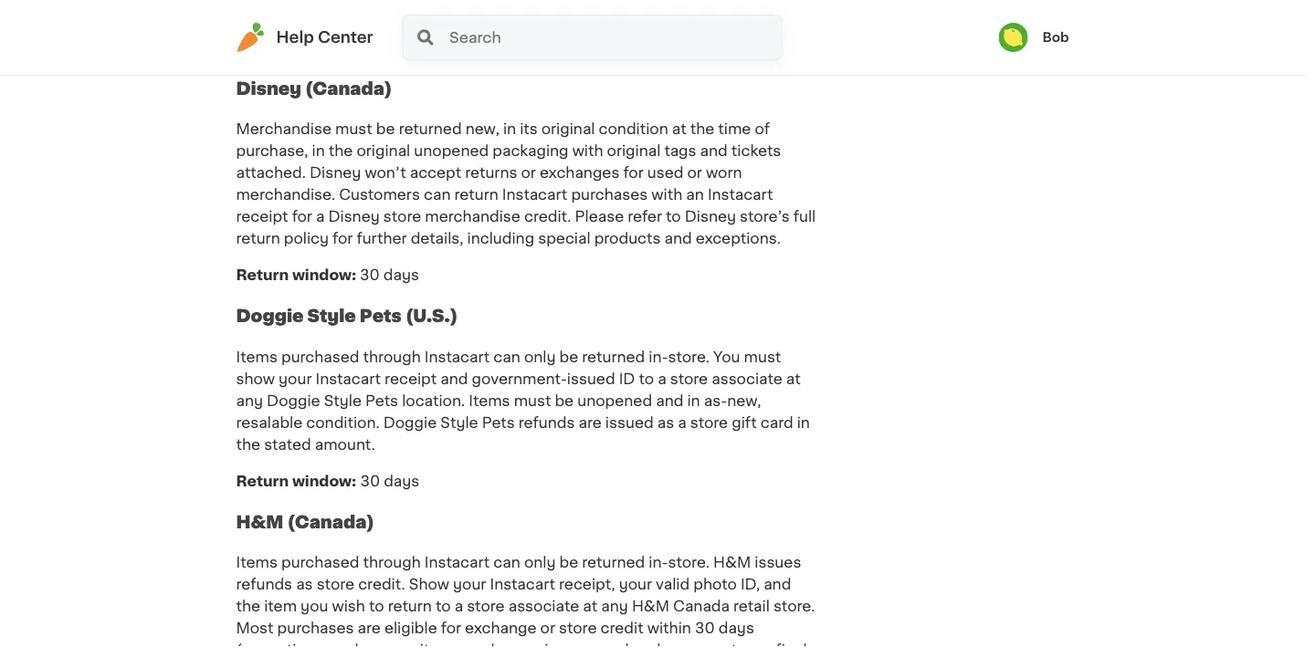 Task type: describe. For each thing, give the bounding box(es) containing it.
in- for valid
[[649, 556, 668, 571]]

you
[[301, 600, 328, 615]]

disney (canada)
[[236, 80, 392, 97]]

and up worn in the right of the page
[[700, 144, 728, 159]]

must inside merchandise must be returned new, in its original condition at the time of purchase, in the original unopened packaging with original tags and tickets attached. disney won't accept returns or exchanges for used or worn merchandise. customers can return instacart purchases with an instacart receipt for a disney store merchandise credit. please refer to disney store's full return policy for further details, including special products and exceptions.
[[335, 122, 373, 137]]

store up swimwear
[[559, 622, 597, 636]]

apply,
[[327, 644, 372, 648]]

to inside the items purchased through instacart can only be returned in-store. you must show your instacart receipt and government-issued id to a store associate at any doggie style pets location. items must be unopened and in as-new, resalable condition. doggie style pets refunds are issued as a store gift card in the stated amount.
[[639, 372, 654, 387]]

disney down customers
[[328, 210, 380, 224]]

3 return from the top
[[236, 474, 289, 489]]

exchanges
[[540, 166, 620, 181]]

(exceptions
[[236, 644, 323, 648]]

merchandise
[[236, 122, 332, 137]]

for up the policy on the left top of page
[[292, 210, 312, 224]]

instacart up condition.
[[316, 372, 381, 387]]

2 return window: 30 days from the top
[[236, 268, 419, 283]]

0 vertical spatial doggie
[[236, 308, 304, 325]]

worn
[[706, 166, 742, 181]]

and down the credit
[[602, 644, 629, 648]]

1 horizontal spatial with
[[652, 188, 683, 202]]

photo
[[694, 578, 737, 593]]

and up location.
[[441, 372, 468, 387]]

to right wish
[[369, 600, 384, 615]]

Search search field
[[448, 16, 782, 59]]

canada
[[673, 600, 730, 615]]

at inside the items purchased through instacart can only be returned in-store. you must show your instacart receipt and government-issued id to a store associate at any doggie style pets location. items must be unopened and in as-new, resalable condition. doggie style pets refunds are issued as a store gift card in the stated amount.
[[786, 372, 801, 387]]

30 inside items purchased through instacart can only be returned in-store. h&m issues refunds as store credit. show your instacart receipt, your valid photo id, and the item you wish to return to a store associate at any h&m canada retail store. most purchases are eligible for exchange or store credit within 30 days (exceptions apply, some items such as swimwear and undergarments are f
[[695, 622, 715, 636]]

exceptions.
[[696, 232, 781, 246]]

0 horizontal spatial are
[[358, 622, 381, 636]]

and down an
[[665, 232, 692, 246]]

credit. inside items purchased through instacart can only be returned in-store. h&m issues refunds as store credit. show your instacart receipt, your valid photo id, and the item you wish to return to a store associate at any h&m canada retail store. most purchases are eligible for exchange or store credit within 30 days (exceptions apply, some items such as swimwear and undergarments are f
[[358, 578, 405, 593]]

associate inside items purchased through instacart can only be returned in-store. h&m issues refunds as store credit. show your instacart receipt, your valid photo id, and the item you wish to return to a store associate at any h&m canada retail store. most purchases are eligible for exchange or store credit within 30 days (exceptions apply, some items such as swimwear and undergarments are f
[[509, 600, 579, 615]]

most
[[236, 622, 274, 636]]

purchases inside items purchased through instacart can only be returned in-store. h&m issues refunds as store credit. show your instacart receipt, your valid photo id, and the item you wish to return to a store associate at any h&m canada retail store. most purchases are eligible for exchange or store credit within 30 days (exceptions apply, some items such as swimwear and undergarments are f
[[277, 622, 354, 636]]

can inside merchandise must be returned new, in its original condition at the time of purchase, in the original unopened packaging with original tags and tickets attached. disney won't accept returns or exchanges for used or worn merchandise. customers can return instacart purchases with an instacart receipt for a disney store merchandise credit. please refer to disney store's full return policy for further details, including special products and exceptions.
[[424, 188, 451, 202]]

show
[[409, 578, 449, 593]]

issues
[[755, 556, 802, 571]]

attached.
[[236, 166, 306, 181]]

2 horizontal spatial h&m
[[714, 556, 751, 571]]

doggie style pets (u.s.)
[[236, 308, 458, 325]]

unopened inside merchandise must be returned new, in its original condition at the time of purchase, in the original unopened packaging with original tags and tickets attached. disney won't accept returns or exchanges for used or worn merchandise. customers can return instacart purchases with an instacart receipt for a disney store merchandise credit. please refer to disney store's full return policy for further details, including special products and exceptions.
[[414, 144, 489, 159]]

the inside the items purchased through instacart can only be returned in-store. you must show your instacart receipt and government-issued id to a store associate at any doggie style pets location. items must be unopened and in as-new, resalable condition. doggie style pets refunds are issued as a store gift card in the stated amount.
[[236, 438, 260, 452]]

policy
[[284, 232, 329, 246]]

special
[[538, 232, 591, 246]]

the inside items purchased through instacart can only be returned in-store. h&m issues refunds as store credit. show your instacart receipt, your valid photo id, and the item you wish to return to a store associate at any h&m canada retail store. most purchases are eligible for exchange or store credit within 30 days (exceptions apply, some items such as swimwear and undergarments are f
[[236, 600, 260, 615]]

refer
[[628, 210, 662, 224]]

(canada) for h&m (canada)
[[287, 514, 375, 531]]

0 horizontal spatial or
[[521, 166, 536, 181]]

won't
[[365, 166, 406, 181]]

return inside items purchased through instacart can only be returned in-store. h&m issues refunds as store credit. show your instacart receipt, your valid photo id, and the item you wish to return to a store associate at any h&m canada retail store. most purchases are eligible for exchange or store credit within 30 days (exceptions apply, some items such as swimwear and undergarments are f
[[388, 600, 432, 615]]

0 horizontal spatial return
[[236, 232, 280, 246]]

wish
[[332, 600, 365, 615]]

store. for store
[[668, 350, 710, 365]]

for inside items purchased through instacart can only be returned in-store. h&m issues refunds as store credit. show your instacart receipt, your valid photo id, and the item you wish to return to a store associate at any h&m canada retail store. most purchases are eligible for exchange or store credit within 30 days (exceptions apply, some items such as swimwear and undergarments are f
[[441, 622, 461, 636]]

30 down 'amount.'
[[360, 474, 380, 489]]

retail
[[734, 600, 770, 615]]

credit
[[601, 622, 644, 636]]

items purchased through instacart can only be returned in-store. h&m issues refunds as store credit. show your instacart receipt, your valid photo id, and the item you wish to return to a store associate at any h&m canada retail store. most purchases are eligible for exchange or store credit within 30 days (exceptions apply, some items such as swimwear and undergarments are f
[[236, 556, 815, 648]]

items purchased through instacart can only be returned in-store. you must show your instacart receipt and government-issued id to a store associate at any doggie style pets location. items must be unopened and in as-new, resalable condition. doggie style pets refunds are issued as a store gift card in the stated amount.
[[236, 350, 810, 452]]

1 vertical spatial doggie
[[267, 394, 320, 409]]

refunds inside items purchased through instacart can only be returned in-store. h&m issues refunds as store credit. show your instacart receipt, your valid photo id, and the item you wish to return to a store associate at any h&m canada retail store. most purchases are eligible for exchange or store credit within 30 days (exceptions apply, some items such as swimwear and undergarments are f
[[236, 578, 292, 593]]

a left gift
[[678, 416, 687, 430]]

0 vertical spatial style
[[307, 308, 356, 325]]

and down issues
[[764, 578, 791, 593]]

(canada) for disney (canada)
[[305, 80, 392, 97]]

purchase,
[[236, 144, 308, 159]]

store up exchange
[[467, 600, 505, 615]]

new, inside merchandise must be returned new, in its original condition at the time of purchase, in the original unopened packaging with original tags and tickets attached. disney won't accept returns or exchanges for used or worn merchandise. customers can return instacart purchases with an instacart receipt for a disney store merchandise credit. please refer to disney store's full return policy for further details, including special products and exceptions.
[[466, 122, 500, 137]]

merchandise
[[425, 210, 521, 224]]

instacart up exchange
[[490, 578, 555, 593]]

days down 'further'
[[384, 268, 419, 283]]

instacart image
[[236, 23, 265, 52]]

days inside items purchased through instacart can only be returned in-store. h&m issues refunds as store credit. show your instacart receipt, your valid photo id, and the item you wish to return to a store associate at any h&m canada retail store. most purchases are eligible for exchange or store credit within 30 days (exceptions apply, some items such as swimwear and undergarments are f
[[719, 622, 755, 636]]

details,
[[411, 232, 464, 246]]

disney down an
[[685, 210, 736, 224]]

at inside items purchased through instacart can only be returned in-store. h&m issues refunds as store credit. show your instacart receipt, your valid photo id, and the item you wish to return to a store associate at any h&m canada retail store. most purchases are eligible for exchange or store credit within 30 days (exceptions apply, some items such as swimwear and undergarments are f
[[583, 600, 598, 615]]

disney up customers
[[310, 166, 361, 181]]

1 horizontal spatial original
[[542, 122, 595, 137]]

gift
[[732, 416, 757, 430]]

id
[[619, 372, 635, 387]]

valid
[[656, 578, 690, 593]]

instacart up "show"
[[425, 556, 490, 571]]

undergarments
[[633, 644, 746, 648]]

3 window: from the top
[[292, 474, 357, 489]]

2 vertical spatial as
[[504, 644, 521, 648]]

tags
[[665, 144, 697, 159]]

1 window: from the top
[[292, 40, 357, 55]]

within
[[647, 622, 692, 636]]

1 return window: 30 days from the top
[[236, 40, 419, 55]]

h&m (canada)
[[236, 514, 378, 531]]

a right id
[[658, 372, 667, 387]]

30 down 'further'
[[360, 268, 380, 283]]

2 horizontal spatial original
[[607, 144, 661, 159]]

at inside merchandise must be returned new, in its original condition at the time of purchase, in the original unopened packaging with original tags and tickets attached. disney won't accept returns or exchanges for used or worn merchandise. customers can return instacart purchases with an instacart receipt for a disney store merchandise credit. please refer to disney store's full return policy for further details, including special products and exceptions.
[[672, 122, 687, 137]]

eligible
[[385, 622, 437, 636]]

only for issued
[[524, 350, 556, 365]]

through for credit.
[[363, 556, 421, 571]]

a inside items purchased through instacart can only be returned in-store. h&m issues refunds as store credit. show your instacart receipt, your valid photo id, and the item you wish to return to a store associate at any h&m canada retail store. most purchases are eligible for exchange or store credit within 30 days (exceptions apply, some items such as swimwear and undergarments are f
[[455, 600, 463, 615]]

0 vertical spatial return
[[455, 188, 499, 202]]

1 vertical spatial pets
[[366, 394, 398, 409]]

store up wish
[[317, 578, 355, 593]]

some
[[375, 644, 416, 648]]

you
[[714, 350, 740, 365]]

in right card
[[797, 416, 810, 430]]

amount.
[[315, 438, 375, 452]]

items
[[420, 644, 461, 648]]

stated
[[264, 438, 311, 452]]

time
[[718, 122, 751, 137]]

1 vertical spatial style
[[324, 394, 362, 409]]

packaging
[[493, 144, 569, 159]]

be down government-
[[555, 394, 574, 409]]

2 vertical spatial are
[[749, 644, 772, 648]]

merchandise must be returned new, in its original condition at the time of purchase, in the original unopened packaging with original tags and tickets attached. disney won't accept returns or exchanges for used or worn merchandise. customers can return instacart purchases with an instacart receipt for a disney store merchandise credit. please refer to disney store's full return policy for further details, including special products and exceptions.
[[236, 122, 816, 246]]

the up tags
[[690, 122, 715, 137]]

store up the as- at the bottom of the page
[[670, 372, 708, 387]]

in down merchandise at top left
[[312, 144, 325, 159]]

card
[[761, 416, 794, 430]]

condition.
[[306, 416, 380, 430]]

2 vertical spatial pets
[[482, 416, 515, 430]]

id,
[[741, 578, 760, 593]]

0 horizontal spatial original
[[357, 144, 410, 159]]

tickets
[[732, 144, 781, 159]]

center
[[318, 30, 373, 45]]

1 vertical spatial items
[[469, 394, 510, 409]]

receipt,
[[559, 578, 615, 593]]

including
[[467, 232, 535, 246]]



Task type: locate. For each thing, give the bounding box(es) containing it.
1 vertical spatial h&m
[[714, 556, 751, 571]]

return window: 30 days down the policy on the left top of page
[[236, 268, 419, 283]]

returned inside merchandise must be returned new, in its original condition at the time of purchase, in the original unopened packaging with original tags and tickets attached. disney won't accept returns or exchanges for used or worn merchandise. customers can return instacart purchases with an instacart receipt for a disney store merchandise credit. please refer to disney store's full return policy for further details, including special products and exceptions.
[[399, 122, 462, 137]]

help center
[[276, 30, 373, 45]]

items
[[236, 350, 278, 365], [469, 394, 510, 409], [236, 556, 278, 571]]

in- inside the items purchased through instacart can only be returned in-store. you must show your instacart receipt and government-issued id to a store associate at any doggie style pets location. items must be unopened and in as-new, resalable condition. doggie style pets refunds are issued as a store gift card in the stated amount.
[[649, 350, 668, 365]]

1 horizontal spatial h&m
[[632, 600, 670, 615]]

0 horizontal spatial credit.
[[358, 578, 405, 593]]

for up items
[[441, 622, 461, 636]]

2 only from the top
[[524, 556, 556, 571]]

2 return from the top
[[236, 268, 289, 283]]

doggie
[[236, 308, 304, 325], [267, 394, 320, 409], [383, 416, 437, 430]]

be up receipt,
[[560, 556, 579, 571]]

days down location.
[[384, 474, 420, 489]]

for right the policy on the left top of page
[[333, 232, 353, 246]]

unopened
[[414, 144, 489, 159], [578, 394, 652, 409]]

accept
[[410, 166, 462, 181]]

or inside items purchased through instacart can only be returned in-store. h&m issues refunds as store credit. show your instacart receipt, your valid photo id, and the item you wish to return to a store associate at any h&m canada retail store. most purchases are eligible for exchange or store credit within 30 days (exceptions apply, some items such as swimwear and undergarments are f
[[540, 622, 555, 636]]

2 horizontal spatial as
[[658, 416, 674, 430]]

credit.
[[524, 210, 571, 224], [358, 578, 405, 593]]

0 vertical spatial issued
[[567, 372, 615, 387]]

store.
[[668, 350, 710, 365], [668, 556, 710, 571], [774, 600, 815, 615]]

help center link
[[236, 23, 373, 52]]

1 horizontal spatial are
[[579, 416, 602, 430]]

can for your
[[494, 556, 521, 571]]

2 horizontal spatial at
[[786, 372, 801, 387]]

the up customers
[[329, 144, 353, 159]]

returned up accept
[[399, 122, 462, 137]]

condition
[[599, 122, 668, 137]]

to
[[666, 210, 681, 224], [639, 372, 654, 387], [369, 600, 384, 615], [436, 600, 451, 615]]

0 vertical spatial are
[[579, 416, 602, 430]]

are inside the items purchased through instacart can only be returned in-store. you must show your instacart receipt and government-issued id to a store associate at any doggie style pets location. items must be unopened and in as-new, resalable condition. doggie style pets refunds are issued as a store gift card in the stated amount.
[[579, 416, 602, 430]]

1 vertical spatial window:
[[292, 268, 357, 283]]

only for instacart
[[524, 556, 556, 571]]

h&m down stated
[[236, 514, 283, 531]]

returns
[[465, 166, 517, 181]]

in
[[503, 122, 516, 137], [312, 144, 325, 159], [687, 394, 700, 409], [797, 416, 810, 430]]

refunds up item
[[236, 578, 292, 593]]

1 purchased from the top
[[281, 350, 360, 365]]

2 in- from the top
[[649, 556, 668, 571]]

purchased inside items purchased through instacart can only be returned in-store. h&m issues refunds as store credit. show your instacart receipt, your valid photo id, and the item you wish to return to a store associate at any h&m canada retail store. most purchases are eligible for exchange or store credit within 30 days (exceptions apply, some items such as swimwear and undergarments are f
[[281, 556, 360, 571]]

your left valid
[[619, 578, 652, 593]]

refunds down government-
[[519, 416, 575, 430]]

as
[[658, 416, 674, 430], [296, 578, 313, 593], [504, 644, 521, 648]]

2 vertical spatial items
[[236, 556, 278, 571]]

only up government-
[[524, 350, 556, 365]]

0 horizontal spatial any
[[236, 394, 263, 409]]

store. right retail
[[774, 600, 815, 615]]

1 only from the top
[[524, 350, 556, 365]]

receipt up location.
[[385, 372, 437, 387]]

purchases down you
[[277, 622, 354, 636]]

2 horizontal spatial must
[[744, 350, 781, 365]]

pets
[[360, 308, 402, 325], [366, 394, 398, 409], [482, 416, 515, 430]]

swimwear
[[525, 644, 598, 648]]

merchandise.
[[236, 188, 335, 202]]

(canada)
[[305, 80, 392, 97], [287, 514, 375, 531]]

to right the refer
[[666, 210, 681, 224]]

1 vertical spatial with
[[652, 188, 683, 202]]

2 vertical spatial return window: 30 days
[[236, 474, 420, 489]]

0 horizontal spatial at
[[583, 600, 598, 615]]

a up items
[[455, 600, 463, 615]]

any
[[236, 394, 263, 409], [601, 600, 628, 615]]

resalable
[[236, 416, 303, 430]]

2 window: from the top
[[292, 268, 357, 283]]

government-
[[472, 372, 567, 387]]

1 vertical spatial return window: 30 days
[[236, 268, 419, 283]]

must right you
[[744, 350, 781, 365]]

through down (u.s.) at the left of the page
[[363, 350, 421, 365]]

0 horizontal spatial h&m
[[236, 514, 283, 531]]

your inside the items purchased through instacart can only be returned in-store. you must show your instacart receipt and government-issued id to a store associate at any doggie style pets location. items must be unopened and in as-new, resalable condition. doggie style pets refunds are issued as a store gift card in the stated amount.
[[279, 372, 312, 387]]

1 vertical spatial credit.
[[358, 578, 405, 593]]

(u.s.)
[[406, 308, 458, 325]]

instacart down packaging on the top left
[[502, 188, 568, 202]]

any up the credit
[[601, 600, 628, 615]]

1 vertical spatial are
[[358, 622, 381, 636]]

as down exchange
[[504, 644, 521, 648]]

be up won't
[[376, 122, 395, 137]]

receipt
[[236, 210, 288, 224], [385, 372, 437, 387]]

2 vertical spatial store.
[[774, 600, 815, 615]]

1 return from the top
[[236, 40, 289, 55]]

0 horizontal spatial associate
[[509, 600, 579, 615]]

user avatar image
[[999, 23, 1028, 52]]

pets up condition.
[[366, 394, 398, 409]]

2 horizontal spatial return
[[455, 188, 499, 202]]

1 vertical spatial store.
[[668, 556, 710, 571]]

with
[[572, 144, 603, 159], [652, 188, 683, 202]]

items for store
[[236, 556, 278, 571]]

show
[[236, 372, 275, 387]]

2 vertical spatial must
[[514, 394, 551, 409]]

customers
[[339, 188, 420, 202]]

returned for government-
[[582, 350, 645, 365]]

only up exchange
[[524, 556, 556, 571]]

credit. up 'special'
[[524, 210, 571, 224]]

0 vertical spatial pets
[[360, 308, 402, 325]]

must down government-
[[514, 394, 551, 409]]

30 up disney (canada)
[[360, 40, 380, 55]]

0 vertical spatial new,
[[466, 122, 500, 137]]

0 vertical spatial h&m
[[236, 514, 283, 531]]

pets down government-
[[482, 416, 515, 430]]

h&m
[[236, 514, 283, 531], [714, 556, 751, 571], [632, 600, 670, 615]]

help
[[276, 30, 314, 45]]

only inside the items purchased through instacart can only be returned in-store. you must show your instacart receipt and government-issued id to a store associate at any doggie style pets location. items must be unopened and in as-new, resalable condition. doggie style pets refunds are issued as a store gift card in the stated amount.
[[524, 350, 556, 365]]

further
[[357, 232, 407, 246]]

at down receipt,
[[583, 600, 598, 615]]

2 vertical spatial style
[[441, 416, 478, 430]]

1 through from the top
[[363, 350, 421, 365]]

with down used
[[652, 188, 683, 202]]

purchased down h&m (canada)
[[281, 556, 360, 571]]

1 in- from the top
[[649, 350, 668, 365]]

bob link
[[999, 23, 1069, 52]]

store
[[384, 210, 421, 224], [670, 372, 708, 387], [690, 416, 728, 430], [317, 578, 355, 593], [467, 600, 505, 615], [559, 622, 597, 636]]

items inside items purchased through instacart can only be returned in-store. h&m issues refunds as store credit. show your instacart receipt, your valid photo id, and the item you wish to return to a store associate at any h&m canada retail store. most purchases are eligible for exchange or store credit within 30 days (exceptions apply, some items such as swimwear and undergarments are f
[[236, 556, 278, 571]]

1 vertical spatial (canada)
[[287, 514, 375, 531]]

2 vertical spatial returned
[[582, 556, 645, 571]]

a up the policy on the left top of page
[[316, 210, 325, 224]]

return up merchandise
[[455, 188, 499, 202]]

please
[[575, 210, 624, 224]]

instacart down (u.s.) at the left of the page
[[425, 350, 490, 365]]

0 vertical spatial any
[[236, 394, 263, 409]]

to down "show"
[[436, 600, 451, 615]]

items up item
[[236, 556, 278, 571]]

purchased down "doggie style pets (u.s.)" in the left of the page
[[281, 350, 360, 365]]

0 horizontal spatial your
[[279, 372, 312, 387]]

1 vertical spatial as
[[296, 578, 313, 593]]

item
[[264, 600, 297, 615]]

1 vertical spatial receipt
[[385, 372, 437, 387]]

store down the as- at the bottom of the page
[[690, 416, 728, 430]]

through for receipt
[[363, 350, 421, 365]]

return window: 30 days
[[236, 40, 419, 55], [236, 268, 419, 283], [236, 474, 420, 489]]

1 vertical spatial refunds
[[236, 578, 292, 593]]

products
[[594, 232, 661, 246]]

can for government-
[[494, 350, 521, 365]]

in-
[[649, 350, 668, 365], [649, 556, 668, 571]]

for left used
[[623, 166, 644, 181]]

purchased for instacart
[[281, 350, 360, 365]]

in- left you
[[649, 350, 668, 365]]

0 vertical spatial (canada)
[[305, 80, 392, 97]]

refunds inside the items purchased through instacart can only be returned in-store. you must show your instacart receipt and government-issued id to a store associate at any doggie style pets location. items must be unopened and in as-new, resalable condition. doggie style pets refunds are issued as a store gift card in the stated amount.
[[519, 416, 575, 430]]

1 horizontal spatial refunds
[[519, 416, 575, 430]]

or
[[521, 166, 536, 181], [687, 166, 702, 181], [540, 622, 555, 636]]

items for instacart
[[236, 350, 278, 365]]

0 horizontal spatial purchases
[[277, 622, 354, 636]]

purchases inside merchandise must be returned new, in its original condition at the time of purchase, in the original unopened packaging with original tags and tickets attached. disney won't accept returns or exchanges for used or worn merchandise. customers can return instacart purchases with an instacart receipt for a disney store merchandise credit. please refer to disney store's full return policy for further details, including special products and exceptions.
[[571, 188, 648, 202]]

return up disney (canada)
[[236, 40, 289, 55]]

can
[[424, 188, 451, 202], [494, 350, 521, 365], [494, 556, 521, 571]]

a inside merchandise must be returned new, in its original condition at the time of purchase, in the original unopened packaging with original tags and tickets attached. disney won't accept returns or exchanges for used or worn merchandise. customers can return instacart purchases with an instacart receipt for a disney store merchandise credit. please refer to disney store's full return policy for further details, including special products and exceptions.
[[316, 210, 325, 224]]

0 vertical spatial can
[[424, 188, 451, 202]]

1 horizontal spatial as
[[504, 644, 521, 648]]

items down government-
[[469, 394, 510, 409]]

receipt inside the items purchased through instacart can only be returned in-store. you must show your instacart receipt and government-issued id to a store associate at any doggie style pets location. items must be unopened and in as-new, resalable condition. doggie style pets refunds are issued as a store gift card in the stated amount.
[[385, 372, 437, 387]]

0 vertical spatial purchases
[[571, 188, 648, 202]]

your right show
[[279, 372, 312, 387]]

can inside the items purchased through instacart can only be returned in-store. you must show your instacart receipt and government-issued id to a store associate at any doggie style pets location. items must be unopened and in as-new, resalable condition. doggie style pets refunds are issued as a store gift card in the stated amount.
[[494, 350, 521, 365]]

1 vertical spatial must
[[744, 350, 781, 365]]

used
[[647, 166, 684, 181]]

1 vertical spatial purchases
[[277, 622, 354, 636]]

2 purchased from the top
[[281, 556, 360, 571]]

return window: 30 days up disney (canada)
[[236, 40, 419, 55]]

unopened inside the items purchased through instacart can only be returned in-store. you must show your instacart receipt and government-issued id to a store associate at any doggie style pets location. items must be unopened and in as-new, resalable condition. doggie style pets refunds are issued as a store gift card in the stated amount.
[[578, 394, 652, 409]]

0 horizontal spatial new,
[[466, 122, 500, 137]]

0 vertical spatial refunds
[[519, 416, 575, 430]]

store inside merchandise must be returned new, in its original condition at the time of purchase, in the original unopened packaging with original tags and tickets attached. disney won't accept returns or exchanges for used or worn merchandise. customers can return instacart purchases with an instacart receipt for a disney store merchandise credit. please refer to disney store's full return policy for further details, including special products and exceptions.
[[384, 210, 421, 224]]

issued
[[567, 372, 615, 387], [606, 416, 654, 430]]

a
[[316, 210, 325, 224], [658, 372, 667, 387], [678, 416, 687, 430], [455, 600, 463, 615]]

or up an
[[687, 166, 702, 181]]

(canada) down 'amount.'
[[287, 514, 375, 531]]

2 vertical spatial h&m
[[632, 600, 670, 615]]

1 vertical spatial in-
[[649, 556, 668, 571]]

to inside merchandise must be returned new, in its original condition at the time of purchase, in the original unopened packaging with original tags and tickets attached. disney won't accept returns or exchanges for used or worn merchandise. customers can return instacart purchases with an instacart receipt for a disney store merchandise credit. please refer to disney store's full return policy for further details, including special products and exceptions.
[[666, 210, 681, 224]]

0 vertical spatial receipt
[[236, 210, 288, 224]]

1 vertical spatial through
[[363, 556, 421, 571]]

its
[[520, 122, 538, 137]]

receipt down merchandise. in the top of the page
[[236, 210, 288, 224]]

full
[[794, 210, 816, 224]]

original up won't
[[357, 144, 410, 159]]

instacart down worn in the right of the page
[[708, 188, 773, 202]]

return window: 30 days down 'amount.'
[[236, 474, 420, 489]]

1 horizontal spatial associate
[[712, 372, 783, 387]]

must up won't
[[335, 122, 373, 137]]

0 vertical spatial only
[[524, 350, 556, 365]]

only inside items purchased through instacart can only be returned in-store. h&m issues refunds as store credit. show your instacart receipt, your valid photo id, and the item you wish to return to a store associate at any h&m canada retail store. most purchases are eligible for exchange or store credit within 30 days (exceptions apply, some items such as swimwear and undergarments are f
[[524, 556, 556, 571]]

purchased inside the items purchased through instacart can only be returned in-store. you must show your instacart receipt and government-issued id to a store associate at any doggie style pets location. items must be unopened and in as-new, resalable condition. doggie style pets refunds are issued as a store gift card in the stated amount.
[[281, 350, 360, 365]]

1 vertical spatial return
[[236, 232, 280, 246]]

as up you
[[296, 578, 313, 593]]

in left the as- at the bottom of the page
[[687, 394, 700, 409]]

30
[[360, 40, 380, 55], [360, 268, 380, 283], [360, 474, 380, 489], [695, 622, 715, 636]]

purchases
[[571, 188, 648, 202], [277, 622, 354, 636]]

be inside items purchased through instacart can only be returned in-store. h&m issues refunds as store credit. show your instacart receipt, your valid photo id, and the item you wish to return to a store associate at any h&m canada retail store. most purchases are eligible for exchange or store credit within 30 days (exceptions apply, some items such as swimwear and undergarments are f
[[560, 556, 579, 571]]

issued down id
[[606, 416, 654, 430]]

location.
[[402, 394, 465, 409]]

returned inside items purchased through instacart can only be returned in-store. h&m issues refunds as store credit. show your instacart receipt, your valid photo id, and the item you wish to return to a store associate at any h&m canada retail store. most purchases are eligible for exchange or store credit within 30 days (exceptions apply, some items such as swimwear and undergarments are f
[[582, 556, 645, 571]]

and
[[700, 144, 728, 159], [665, 232, 692, 246], [441, 372, 468, 387], [656, 394, 684, 409], [764, 578, 791, 593], [602, 644, 629, 648]]

returned
[[399, 122, 462, 137], [582, 350, 645, 365], [582, 556, 645, 571]]

be
[[376, 122, 395, 137], [560, 350, 579, 365], [555, 394, 574, 409], [560, 556, 579, 571]]

associate up swimwear
[[509, 600, 579, 615]]

be inside merchandise must be returned new, in its original condition at the time of purchase, in the original unopened packaging with original tags and tickets attached. disney won't accept returns or exchanges for used or worn merchandise. customers can return instacart purchases with an instacart receipt for a disney store merchandise credit. please refer to disney store's full return policy for further details, including special products and exceptions.
[[376, 122, 395, 137]]

window: down the policy on the left top of page
[[292, 268, 357, 283]]

returned inside the items purchased through instacart can only be returned in-store. you must show your instacart receipt and government-issued id to a store associate at any doggie style pets location. items must be unopened and in as-new, resalable condition. doggie style pets refunds are issued as a store gift card in the stated amount.
[[582, 350, 645, 365]]

1 vertical spatial returned
[[582, 350, 645, 365]]

through inside the items purchased through instacart can only be returned in-store. you must show your instacart receipt and government-issued id to a store associate at any doggie style pets location. items must be unopened and in as-new, resalable condition. doggie style pets refunds are issued as a store gift card in the stated amount.
[[363, 350, 421, 365]]

window: down 'amount.'
[[292, 474, 357, 489]]

associate inside the items purchased through instacart can only be returned in-store. you must show your instacart receipt and government-issued id to a store associate at any doggie style pets location. items must be unopened and in as-new, resalable condition. doggie style pets refunds are issued as a store gift card in the stated amount.
[[712, 372, 783, 387]]

2 through from the top
[[363, 556, 421, 571]]

doggie up resalable
[[267, 394, 320, 409]]

through inside items purchased through instacart can only be returned in-store. h&m issues refunds as store credit. show your instacart receipt, your valid photo id, and the item you wish to return to a store associate at any h&m canada retail store. most purchases are eligible for exchange or store credit within 30 days (exceptions apply, some items such as swimwear and undergarments are f
[[363, 556, 421, 571]]

1 vertical spatial issued
[[606, 416, 654, 430]]

unopened up accept
[[414, 144, 489, 159]]

any inside items purchased through instacart can only be returned in-store. h&m issues refunds as store credit. show your instacart receipt, your valid photo id, and the item you wish to return to a store associate at any h&m canada retail store. most purchases are eligible for exchange or store credit within 30 days (exceptions apply, some items such as swimwear and undergarments are f
[[601, 600, 628, 615]]

such
[[465, 644, 500, 648]]

0 vertical spatial items
[[236, 350, 278, 365]]

0 vertical spatial credit.
[[524, 210, 571, 224]]

exchange
[[465, 622, 537, 636]]

store's
[[740, 210, 790, 224]]

days down retail
[[719, 622, 755, 636]]

only
[[524, 350, 556, 365], [524, 556, 556, 571]]

h&m up photo
[[714, 556, 751, 571]]

returned for your
[[582, 556, 645, 571]]

2 vertical spatial return
[[236, 474, 289, 489]]

0 vertical spatial with
[[572, 144, 603, 159]]

1 vertical spatial unopened
[[578, 394, 652, 409]]

in- up valid
[[649, 556, 668, 571]]

to right id
[[639, 372, 654, 387]]

store. left you
[[668, 350, 710, 365]]

in left its
[[503, 122, 516, 137]]

1 vertical spatial any
[[601, 600, 628, 615]]

1 vertical spatial can
[[494, 350, 521, 365]]

pets left (u.s.) at the left of the page
[[360, 308, 402, 325]]

bob
[[1043, 31, 1069, 44]]

3 return window: 30 days from the top
[[236, 474, 420, 489]]

items up show
[[236, 350, 278, 365]]

0 vertical spatial returned
[[399, 122, 462, 137]]

an
[[686, 188, 704, 202]]

credit. up wish
[[358, 578, 405, 593]]

new,
[[466, 122, 500, 137], [727, 394, 761, 409]]

disney up merchandise at top left
[[236, 80, 301, 97]]

style down location.
[[441, 416, 478, 430]]

0 horizontal spatial with
[[572, 144, 603, 159]]

days
[[384, 40, 419, 55], [384, 268, 419, 283], [384, 474, 420, 489], [719, 622, 755, 636]]

be up government-
[[560, 350, 579, 365]]

1 vertical spatial associate
[[509, 600, 579, 615]]

through up "show"
[[363, 556, 421, 571]]

1 horizontal spatial at
[[672, 122, 687, 137]]

days right the center
[[384, 40, 419, 55]]

at
[[672, 122, 687, 137], [786, 372, 801, 387], [583, 600, 598, 615]]

can inside items purchased through instacart can only be returned in-store. h&m issues refunds as store credit. show your instacart receipt, your valid photo id, and the item you wish to return to a store associate at any h&m canada retail store. most purchases are eligible for exchange or store credit within 30 days (exceptions apply, some items such as swimwear and undergarments are f
[[494, 556, 521, 571]]

1 horizontal spatial unopened
[[578, 394, 652, 409]]

0 horizontal spatial as
[[296, 578, 313, 593]]

0 horizontal spatial must
[[335, 122, 373, 137]]

must
[[335, 122, 373, 137], [744, 350, 781, 365], [514, 394, 551, 409]]

or up swimwear
[[540, 622, 555, 636]]

your right "show"
[[453, 578, 486, 593]]

0 vertical spatial through
[[363, 350, 421, 365]]

1 horizontal spatial must
[[514, 394, 551, 409]]

new, up returns
[[466, 122, 500, 137]]

return left the policy on the left top of page
[[236, 232, 280, 246]]

2 vertical spatial at
[[583, 600, 598, 615]]

returned up receipt,
[[582, 556, 645, 571]]

for
[[623, 166, 644, 181], [292, 210, 312, 224], [333, 232, 353, 246], [441, 622, 461, 636]]

0 vertical spatial associate
[[712, 372, 783, 387]]

the up most
[[236, 600, 260, 615]]

or down packaging on the top left
[[521, 166, 536, 181]]

credit. inside merchandise must be returned new, in its original condition at the time of purchase, in the original unopened packaging with original tags and tickets attached. disney won't accept returns or exchanges for used or worn merchandise. customers can return instacart purchases with an instacart receipt for a disney store merchandise credit. please refer to disney store's full return policy for further details, including special products and exceptions.
[[524, 210, 571, 224]]

2 vertical spatial doggie
[[383, 416, 437, 430]]

1 vertical spatial at
[[786, 372, 801, 387]]

2 horizontal spatial are
[[749, 644, 772, 648]]

0 vertical spatial must
[[335, 122, 373, 137]]

and left the as- at the bottom of the page
[[656, 394, 684, 409]]

of
[[755, 122, 770, 137]]

2 vertical spatial return
[[388, 600, 432, 615]]

0 vertical spatial at
[[672, 122, 687, 137]]

purchased for store
[[281, 556, 360, 571]]

0 vertical spatial return
[[236, 40, 289, 55]]

new, inside the items purchased through instacart can only be returned in-store. you must show your instacart receipt and government-issued id to a store associate at any doggie style pets location. items must be unopened and in as-new, resalable condition. doggie style pets refunds are issued as a store gift card in the stated amount.
[[727, 394, 761, 409]]

0 horizontal spatial unopened
[[414, 144, 489, 159]]

store. inside the items purchased through instacart can only be returned in-store. you must show your instacart receipt and government-issued id to a store associate at any doggie style pets location. items must be unopened and in as-new, resalable condition. doggie style pets refunds are issued as a store gift card in the stated amount.
[[668, 350, 710, 365]]

1 horizontal spatial or
[[540, 622, 555, 636]]

0 vertical spatial store.
[[668, 350, 710, 365]]

1 horizontal spatial any
[[601, 600, 628, 615]]

1 horizontal spatial new,
[[727, 394, 761, 409]]

receipt inside merchandise must be returned new, in its original condition at the time of purchase, in the original unopened packaging with original tags and tickets attached. disney won't accept returns or exchanges for used or worn merchandise. customers can return instacart purchases with an instacart receipt for a disney store merchandise credit. please refer to disney store's full return policy for further details, including special products and exceptions.
[[236, 210, 288, 224]]

0 vertical spatial return window: 30 days
[[236, 40, 419, 55]]

at up tags
[[672, 122, 687, 137]]

returned up id
[[582, 350, 645, 365]]

0 vertical spatial in-
[[649, 350, 668, 365]]

the down resalable
[[236, 438, 260, 452]]

2 vertical spatial can
[[494, 556, 521, 571]]

associate
[[712, 372, 783, 387], [509, 600, 579, 615]]

purchased
[[281, 350, 360, 365], [281, 556, 360, 571]]

1 horizontal spatial your
[[453, 578, 486, 593]]

in- inside items purchased through instacart can only be returned in-store. h&m issues refunds as store credit. show your instacart receipt, your valid photo id, and the item you wish to return to a store associate at any h&m canada retail store. most purchases are eligible for exchange or store credit within 30 days (exceptions apply, some items such as swimwear and undergarments are f
[[649, 556, 668, 571]]

your
[[279, 372, 312, 387], [453, 578, 486, 593], [619, 578, 652, 593]]

as inside the items purchased through instacart can only be returned in-store. you must show your instacart receipt and government-issued id to a store associate at any doggie style pets location. items must be unopened and in as-new, resalable condition. doggie style pets refunds are issued as a store gift card in the stated amount.
[[658, 416, 674, 430]]

in- for a
[[649, 350, 668, 365]]

any inside the items purchased through instacart can only be returned in-store. you must show your instacart receipt and government-issued id to a store associate at any doggie style pets location. items must be unopened and in as-new, resalable condition. doggie style pets refunds are issued as a store gift card in the stated amount.
[[236, 394, 263, 409]]

2 horizontal spatial or
[[687, 166, 702, 181]]

store. for photo
[[668, 556, 710, 571]]

as-
[[704, 394, 727, 409]]

2 horizontal spatial your
[[619, 578, 652, 593]]

are
[[579, 416, 602, 430], [358, 622, 381, 636], [749, 644, 772, 648]]

original right its
[[542, 122, 595, 137]]



Task type: vqa. For each thing, say whether or not it's contained in the screenshot.
topmost I
no



